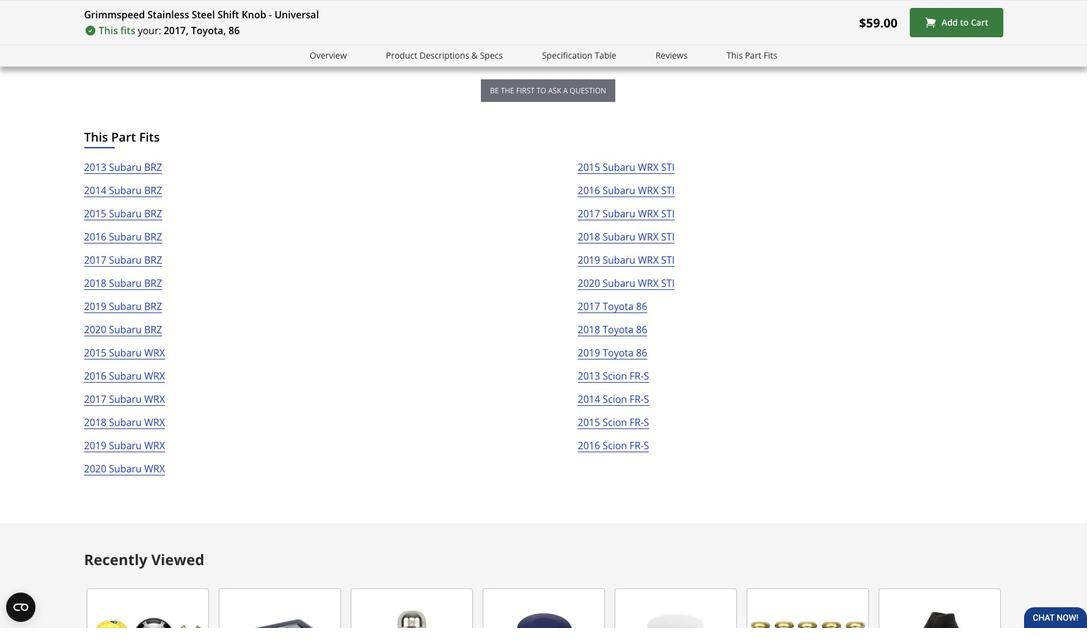 Task type: vqa. For each thing, say whether or not it's contained in the screenshot.
2019 Subaru BRZ's BRZ
yes



Task type: locate. For each thing, give the bounding box(es) containing it.
specification table
[[542, 49, 616, 61]]

s down 2015 scion fr-s link
[[644, 439, 649, 453]]

s down "2014 scion fr-s" link at the bottom of the page
[[644, 416, 649, 429]]

subaru down 2013 subaru brz link
[[109, 184, 142, 197]]

4 scion from the top
[[603, 439, 627, 453]]

2016 inside "link"
[[84, 369, 106, 383]]

2016 subaru brz link
[[84, 229, 162, 252]]

subaru down 2019 subaru brz 'link' at the left of page
[[109, 323, 142, 336]]

brz down 2016 subaru brz 'link'
[[144, 253, 162, 267]]

toyota,
[[191, 24, 226, 37]]

2013 down 2019 toyota 86 link
[[578, 369, 600, 383]]

4 brz from the top
[[144, 230, 162, 244]]

2019 for 2019 subaru brz
[[84, 300, 106, 313]]

subaru for 2015 subaru brz
[[109, 207, 142, 220]]

3 brz from the top
[[144, 207, 162, 220]]

2018 for 2018 subaru brz
[[84, 277, 106, 290]]

toyota down 2018 toyota 86 'link'
[[603, 346, 634, 360]]

2020 inside "2020 subaru wrx" link
[[84, 462, 106, 476]]

2020 inside "link"
[[84, 323, 106, 336]]

add to cart
[[942, 17, 988, 28]]

86 for 2019 toyota 86
[[636, 346, 647, 360]]

toyota inside 'link'
[[603, 323, 634, 336]]

2019 down the 2018 subaru brz link
[[84, 300, 106, 313]]

2020
[[578, 277, 600, 290], [84, 323, 106, 336], [84, 462, 106, 476]]

sti down "2017 subaru wrx sti" link at the top right
[[661, 230, 675, 244]]

1 horizontal spatial fits
[[764, 49, 777, 61]]

fr-
[[630, 369, 644, 383], [630, 393, 644, 406], [630, 416, 644, 429], [630, 439, 644, 453]]

2019 subaru brz
[[84, 300, 162, 313]]

2013 subaru brz link
[[84, 159, 162, 182]]

the
[[501, 85, 514, 96]]

2016 subaru brz
[[84, 230, 162, 244]]

2 vertical spatial toyota
[[603, 346, 634, 360]]

wrx down 2018 subaru wrx link
[[144, 439, 165, 453]]

2 scion from the top
[[603, 393, 627, 406]]

sti down 2019 subaru wrx sti 'link'
[[661, 277, 675, 290]]

subaru for 2014 subaru brz
[[109, 184, 142, 197]]

brz for 2017 subaru brz
[[144, 253, 162, 267]]

$59.00
[[859, 14, 898, 31]]

4 fr- from the top
[[630, 439, 644, 453]]

brz down 2015 subaru brz link
[[144, 230, 162, 244]]

recently
[[84, 550, 147, 570]]

86
[[229, 24, 240, 37], [636, 300, 647, 313], [636, 323, 647, 336], [636, 346, 647, 360]]

scion down 2013 scion fr-s link on the right bottom
[[603, 393, 627, 406]]

2016 down 2015 subaru wrx link
[[84, 369, 106, 383]]

1 vertical spatial 2014
[[578, 393, 600, 406]]

0 vertical spatial part
[[745, 49, 761, 61]]

2015 subaru wrx sti
[[578, 160, 675, 174]]

0 horizontal spatial to
[[537, 85, 546, 96]]

2019 toyota 86
[[578, 346, 647, 360]]

0 vertical spatial this part fits
[[727, 49, 777, 61]]

2014 for 2014 subaru brz
[[84, 184, 106, 197]]

brz for 2018 subaru brz
[[144, 277, 162, 290]]

product descriptions & specs
[[386, 49, 503, 61]]

2017 toyota 86
[[578, 300, 647, 313]]

2020 down 2019 subaru brz 'link' at the left of page
[[84, 323, 106, 336]]

1 horizontal spatial 2014
[[578, 393, 600, 406]]

2015 down the 2020 subaru brz "link"
[[84, 346, 106, 360]]

subaru for 2017 subaru wrx
[[109, 393, 142, 406]]

wrx inside "link"
[[144, 369, 165, 383]]

subaru for 2016 subaru brz
[[109, 230, 142, 244]]

wrx up 2016 subaru wrx sti
[[638, 160, 659, 174]]

4 sti from the top
[[661, 230, 675, 244]]

0 vertical spatial fits
[[764, 49, 777, 61]]

tab list containing reviews
[[90, 29, 196, 48]]

subaru down 2015 subaru wrx sti link on the top right
[[603, 184, 635, 197]]

86 down 2017 toyota 86 link
[[636, 323, 647, 336]]

part inside this part fits link
[[745, 49, 761, 61]]

wrx for 2016 subaru wrx
[[144, 369, 165, 383]]

fr- inside 2015 scion fr-s link
[[630, 416, 644, 429]]

wrx down 2015 subaru wrx link
[[144, 369, 165, 383]]

s
[[644, 369, 649, 383], [644, 393, 649, 406], [644, 416, 649, 429], [644, 439, 649, 453]]

2013 scion fr-s
[[578, 369, 649, 383]]

wrx down 2016 subaru wrx "link"
[[144, 393, 165, 406]]

subaru for 2019 subaru wrx
[[109, 439, 142, 453]]

2020 for 2020 subaru wrx sti
[[578, 277, 600, 290]]

universal
[[274, 8, 319, 21]]

grimmspeed
[[84, 8, 145, 21]]

1 horizontal spatial part
[[745, 49, 761, 61]]

scion down 2015 scion fr-s link
[[603, 439, 627, 453]]

brz down the 2018 subaru brz link
[[144, 300, 162, 313]]

3 sti from the top
[[661, 207, 675, 220]]

open widget image
[[6, 593, 35, 623]]

tab list
[[90, 29, 196, 48]]

3 scion from the top
[[603, 416, 627, 429]]

scion
[[603, 369, 627, 383], [603, 393, 627, 406], [603, 416, 627, 429], [603, 439, 627, 453]]

2014 down 2013 subaru brz link
[[84, 184, 106, 197]]

5 brz from the top
[[144, 253, 162, 267]]

3 s from the top
[[644, 416, 649, 429]]

1 vertical spatial part
[[111, 129, 136, 145]]

2019 for 2019 toyota 86
[[578, 346, 600, 360]]

2018 down '2017 subaru brz' 'link' on the left of page
[[84, 277, 106, 290]]

2017
[[578, 207, 600, 220], [84, 253, 106, 267], [578, 300, 600, 313], [84, 393, 106, 406]]

2017 subaru wrx sti link
[[578, 206, 675, 229]]

2017 down 2016 subaru brz 'link'
[[84, 253, 106, 267]]

6 brz from the top
[[144, 277, 162, 290]]

2018 subaru brz link
[[84, 275, 162, 299]]

2 sti from the top
[[661, 184, 675, 197]]

toyota for 2018
[[603, 323, 634, 336]]

fr- for 2016 scion fr-s
[[630, 439, 644, 453]]

subaru for 2020 subaru wrx
[[109, 462, 142, 476]]

brz for 2013 subaru brz
[[144, 160, 162, 174]]

4 s from the top
[[644, 439, 649, 453]]

sti down 2015 subaru wrx sti link on the top right
[[661, 184, 675, 197]]

subaru down 2017 subaru wrx link
[[109, 416, 142, 429]]

6 sti from the top
[[661, 277, 675, 290]]

subaru for 2019 subaru wrx sti
[[603, 253, 635, 267]]

7 brz from the top
[[144, 300, 162, 313]]

toyota for 2019
[[603, 346, 634, 360]]

5 sti from the top
[[661, 253, 675, 267]]

fr- down "2014 scion fr-s" link at the bottom of the page
[[630, 416, 644, 429]]

fr- inside 2016 scion fr-s link
[[630, 439, 644, 453]]

2 vertical spatial 2020
[[84, 462, 106, 476]]

0 vertical spatial toyota
[[603, 300, 634, 313]]

2016 subaru wrx sti
[[578, 184, 675, 197]]

2018 toyota 86 link
[[578, 322, 647, 345]]

2017 down 2016 subaru wrx sti link
[[578, 207, 600, 220]]

2014 down 2013 scion fr-s link on the right bottom
[[578, 393, 600, 406]]

1 vertical spatial 2020
[[84, 323, 106, 336]]

scion down 2019 toyota 86 link
[[603, 369, 627, 383]]

wrx down the 2019 subaru wrx link
[[144, 462, 165, 476]]

1 sti from the top
[[661, 160, 675, 174]]

subaru down 2018 subaru wrx sti 'link'
[[603, 253, 635, 267]]

subaru down the 2019 subaru wrx link
[[109, 462, 142, 476]]

2019 down 2018 subaru wrx sti 'link'
[[578, 253, 600, 267]]

2015
[[578, 160, 600, 174], [84, 207, 106, 220], [84, 346, 106, 360], [578, 416, 600, 429]]

wrx for 2019 subaru wrx
[[144, 439, 165, 453]]

fr- inside "2014 scion fr-s" link
[[630, 393, 644, 406]]

2017 toyota 86 link
[[578, 299, 647, 322]]

2 brz from the top
[[144, 184, 162, 197]]

subaru up 2014 subaru brz
[[109, 160, 142, 174]]

brz down 2013 subaru brz link
[[144, 184, 162, 197]]

to left ask
[[537, 85, 546, 96]]

2014 scion fr-s
[[578, 393, 649, 406]]

1 toyota from the top
[[603, 300, 634, 313]]

be
[[490, 85, 499, 96]]

product
[[386, 49, 417, 61]]

questions
[[136, 29, 185, 41]]

this part fits
[[727, 49, 777, 61], [84, 129, 160, 145]]

0 horizontal spatial 2014
[[84, 184, 106, 197]]

brz down 2019 subaru brz 'link' at the left of page
[[144, 323, 162, 336]]

2016 for 2016 subaru brz
[[84, 230, 106, 244]]

wrx down the 2020 subaru brz "link"
[[144, 346, 165, 360]]

2016 inside 'link'
[[84, 230, 106, 244]]

scion down "2014 scion fr-s" link at the bottom of the page
[[603, 416, 627, 429]]

2017 down 2016 subaru wrx "link"
[[84, 393, 106, 406]]

question
[[570, 85, 606, 96]]

wrx for 2017 subaru wrx sti
[[638, 207, 659, 220]]

fr- inside 2013 scion fr-s link
[[630, 369, 644, 383]]

s down 2013 scion fr-s link on the right bottom
[[644, 393, 649, 406]]

s down 2019 toyota 86 link
[[644, 369, 649, 383]]

wrx down 2016 subaru wrx sti link
[[638, 207, 659, 220]]

subaru down 2015 subaru brz link
[[109, 230, 142, 244]]

2016
[[578, 184, 600, 197], [84, 230, 106, 244], [84, 369, 106, 383], [578, 439, 600, 453]]

2015 subaru brz link
[[84, 206, 162, 229]]

sti for 2015 subaru wrx sti
[[661, 160, 675, 174]]

wrx down 2017 subaru wrx link
[[144, 416, 165, 429]]

this
[[99, 24, 118, 37], [727, 49, 743, 61], [84, 129, 108, 145]]

2017 up 2018 toyota 86 at bottom
[[578, 300, 600, 313]]

sti up 2016 subaru wrx sti
[[661, 160, 675, 174]]

subaru down 2018 subaru wrx link
[[109, 439, 142, 453]]

sti for 2017 subaru wrx sti
[[661, 207, 675, 220]]

2015 up 2016 subaru wrx sti
[[578, 160, 600, 174]]

2018 for 2018 subaru wrx
[[84, 416, 106, 429]]

wrx for 2017 subaru wrx
[[144, 393, 165, 406]]

wrx down 2018 subaru wrx sti 'link'
[[638, 253, 659, 267]]

2018 subaru wrx sti
[[578, 230, 675, 244]]

2020 down the 2019 subaru wrx link
[[84, 462, 106, 476]]

toyota down 2017 toyota 86 link
[[603, 323, 634, 336]]

sti down 2018 subaru wrx sti 'link'
[[661, 253, 675, 267]]

0 vertical spatial 2014
[[84, 184, 106, 197]]

fr- down 2013 scion fr-s link on the right bottom
[[630, 393, 644, 406]]

shift
[[217, 8, 239, 21]]

subaru for 2015 subaru wrx sti
[[603, 160, 635, 174]]

1 brz from the top
[[144, 160, 162, 174]]

brz down 2014 subaru brz link
[[144, 207, 162, 220]]

wrx down 2019 subaru wrx sti 'link'
[[638, 277, 659, 290]]

fr- for 2015 scion fr-s
[[630, 416, 644, 429]]

to
[[960, 17, 969, 28], [537, 85, 546, 96]]

1 vertical spatial fits
[[139, 129, 160, 145]]

1 vertical spatial 2013
[[578, 369, 600, 383]]

part
[[745, 49, 761, 61], [111, 129, 136, 145]]

subaru for 2013 subaru brz
[[109, 160, 142, 174]]

wrx down "2017 subaru wrx sti" link at the top right
[[638, 230, 659, 244]]

86 inside 'link'
[[636, 323, 647, 336]]

2015 subaru wrx
[[84, 346, 165, 360]]

2014
[[84, 184, 106, 197], [578, 393, 600, 406]]

sti for 2016 subaru wrx sti
[[661, 184, 675, 197]]

2018 down 2017 toyota 86 link
[[578, 323, 600, 336]]

subaru down the 2020 subaru brz "link"
[[109, 346, 142, 360]]

2019 down 2018 toyota 86 'link'
[[578, 346, 600, 360]]

subaru down 2016 subaru wrx "link"
[[109, 393, 142, 406]]

brz inside 'link'
[[144, 253, 162, 267]]

2013 for 2013 scion fr-s
[[578, 369, 600, 383]]

86 down 2018 toyota 86 'link'
[[636, 346, 647, 360]]

2016 subaru wrx sti link
[[578, 182, 675, 206]]

2020 up "2017 toyota 86"
[[578, 277, 600, 290]]

brz for 2020 subaru brz
[[144, 323, 162, 336]]

brz inside "link"
[[144, 323, 162, 336]]

2015 down 2014 subaru brz link
[[84, 207, 106, 220]]

0 vertical spatial to
[[960, 17, 969, 28]]

toyota
[[603, 300, 634, 313], [603, 323, 634, 336], [603, 346, 634, 360]]

subaru for 2019 subaru brz
[[109, 300, 142, 313]]

2015 down "2014 scion fr-s" link at the bottom of the page
[[578, 416, 600, 429]]

2020 subaru wrx link
[[84, 461, 165, 484]]

1 fr- from the top
[[630, 369, 644, 383]]

descriptions
[[420, 49, 469, 61]]

subaru for 2017 subaru wrx sti
[[603, 207, 635, 220]]

0 horizontal spatial 2013
[[84, 160, 106, 174]]

2013
[[84, 160, 106, 174], [578, 369, 600, 383]]

2017 subaru wrx
[[84, 393, 165, 406]]

s for 2016 scion fr-s
[[644, 439, 649, 453]]

2014 scion fr-s link
[[578, 391, 649, 415]]

1 s from the top
[[644, 369, 649, 383]]

2 fr- from the top
[[630, 393, 644, 406]]

subaru down 2015 subaru wrx link
[[109, 369, 142, 383]]

subaru down the 2018 subaru brz link
[[109, 300, 142, 313]]

2017 inside 'link'
[[84, 253, 106, 267]]

2019 for 2019 subaru wrx sti
[[578, 253, 600, 267]]

2019 down 2018 subaru wrx link
[[84, 439, 106, 453]]

recently viewed
[[84, 550, 204, 570]]

1 scion from the top
[[603, 369, 627, 383]]

1 vertical spatial to
[[537, 85, 546, 96]]

wrx down 2015 subaru wrx sti link on the top right
[[638, 184, 659, 197]]

subaru down 2019 subaru wrx sti 'link'
[[603, 277, 635, 290]]

subaru inside 'link'
[[109, 253, 142, 267]]

reviews link
[[655, 49, 688, 63]]

1 horizontal spatial 2013
[[578, 369, 600, 383]]

2018 subaru wrx sti link
[[578, 229, 675, 252]]

fr- down 2019 toyota 86 link
[[630, 369, 644, 383]]

1 vertical spatial this part fits
[[84, 129, 160, 145]]

subaru down 2014 subaru brz link
[[109, 207, 142, 220]]

0 horizontal spatial fits
[[139, 129, 160, 145]]

2018 down "2017 subaru wrx sti" link at the top right
[[578, 230, 600, 244]]

3 toyota from the top
[[603, 346, 634, 360]]

brz down '2017 subaru brz' 'link' on the left of page
[[144, 277, 162, 290]]

subaru down 2016 subaru brz 'link'
[[109, 253, 142, 267]]

2016 down 2015 subaru brz link
[[84, 230, 106, 244]]

toyota down the 2020 subaru wrx sti link
[[603, 300, 634, 313]]

sti
[[661, 160, 675, 174], [661, 184, 675, 197], [661, 207, 675, 220], [661, 230, 675, 244], [661, 253, 675, 267], [661, 277, 675, 290]]

fr- down 2015 scion fr-s link
[[630, 439, 644, 453]]

s for 2013 scion fr-s
[[644, 369, 649, 383]]

2019
[[578, 253, 600, 267], [84, 300, 106, 313], [578, 346, 600, 360], [84, 439, 106, 453]]

2018 for 2018 subaru wrx sti
[[578, 230, 600, 244]]

2013 up 2014 subaru brz
[[84, 160, 106, 174]]

subaru down "2017 subaru wrx sti" link at the top right
[[603, 230, 635, 244]]

2016 down 2015 scion fr-s link
[[578, 439, 600, 453]]

0 vertical spatial 2013
[[84, 160, 106, 174]]

2018 down 2017 subaru wrx link
[[84, 416, 106, 429]]

s for 2014 scion fr-s
[[644, 393, 649, 406]]

a
[[563, 85, 568, 96]]

2 toyota from the top
[[603, 323, 634, 336]]

wrx for 2020 subaru wrx sti
[[638, 277, 659, 290]]

brz for 2016 subaru brz
[[144, 230, 162, 244]]

2020 subaru wrx
[[84, 462, 165, 476]]

product descriptions & specs link
[[386, 49, 503, 63]]

brz for 2019 subaru brz
[[144, 300, 162, 313]]

86 down the 2020 subaru wrx sti link
[[636, 300, 647, 313]]

wrx for 2015 subaru wrx sti
[[638, 160, 659, 174]]

fr- for 2013 scion fr-s
[[630, 369, 644, 383]]

sti for 2018 subaru wrx sti
[[661, 230, 675, 244]]

grimmspeed stainless steel shift knob  - universal
[[84, 8, 319, 21]]

subaru
[[109, 160, 142, 174], [603, 160, 635, 174], [109, 184, 142, 197], [603, 184, 635, 197], [109, 207, 142, 220], [603, 207, 635, 220], [109, 230, 142, 244], [603, 230, 635, 244], [109, 253, 142, 267], [603, 253, 635, 267], [109, 277, 142, 290], [603, 277, 635, 290], [109, 300, 142, 313], [109, 323, 142, 336], [109, 346, 142, 360], [109, 369, 142, 383], [109, 393, 142, 406], [109, 416, 142, 429], [109, 439, 142, 453], [109, 462, 142, 476]]

brz up 2014 subaru brz
[[144, 160, 162, 174]]

2019 for 2019 subaru wrx
[[84, 439, 106, 453]]

overview link
[[310, 49, 347, 63]]

subaru down 2016 subaru wrx sti link
[[603, 207, 635, 220]]

3 fr- from the top
[[630, 416, 644, 429]]

0 vertical spatial 2020
[[578, 277, 600, 290]]

brz
[[144, 160, 162, 174], [144, 184, 162, 197], [144, 207, 162, 220], [144, 230, 162, 244], [144, 253, 162, 267], [144, 277, 162, 290], [144, 300, 162, 313], [144, 323, 162, 336]]

subaru up 2016 subaru wrx sti
[[603, 160, 635, 174]]

2 s from the top
[[644, 393, 649, 406]]

2019 subaru wrx link
[[84, 438, 165, 461]]

1 vertical spatial toyota
[[603, 323, 634, 336]]

to right add
[[960, 17, 969, 28]]

8 brz from the top
[[144, 323, 162, 336]]

wrx
[[638, 160, 659, 174], [638, 184, 659, 197], [638, 207, 659, 220], [638, 230, 659, 244], [638, 253, 659, 267], [638, 277, 659, 290], [144, 346, 165, 360], [144, 369, 165, 383], [144, 393, 165, 406], [144, 416, 165, 429], [144, 439, 165, 453], [144, 462, 165, 476]]

2016 down 2015 subaru wrx sti link on the top right
[[578, 184, 600, 197]]

2017 for 2017 subaru wrx sti
[[578, 207, 600, 220]]

brz for 2015 subaru brz
[[144, 207, 162, 220]]

sti down 2016 subaru wrx sti link
[[661, 207, 675, 220]]

0 horizontal spatial part
[[111, 129, 136, 145]]

subaru down '2017 subaru brz' 'link' on the left of page
[[109, 277, 142, 290]]



Task type: describe. For each thing, give the bounding box(es) containing it.
2015 scion fr-s
[[578, 416, 649, 429]]

wrx for 2018 subaru wrx
[[144, 416, 165, 429]]

2019 toyota 86 link
[[578, 345, 647, 368]]

2020 for 2020 subaru brz
[[84, 323, 106, 336]]

2015 subaru wrx sti link
[[578, 159, 675, 182]]

add to cart button
[[910, 8, 1003, 37]]

2016 for 2016 subaru wrx sti
[[578, 184, 600, 197]]

subaru for 2018 subaru wrx sti
[[603, 230, 635, 244]]

2017 subaru wrx link
[[84, 391, 165, 415]]

2016 subaru wrx
[[84, 369, 165, 383]]

0 vertical spatial this
[[99, 24, 118, 37]]

subaru for 2015 subaru wrx
[[109, 346, 142, 360]]

wrx for 2018 subaru wrx sti
[[638, 230, 659, 244]]

86 for 2018 toyota 86
[[636, 323, 647, 336]]

scion for 2014
[[603, 393, 627, 406]]

scion for 2016
[[603, 439, 627, 453]]

steel
[[192, 8, 215, 21]]

sti for 2020 subaru wrx sti
[[661, 277, 675, 290]]

2019 subaru brz link
[[84, 299, 162, 322]]

specification
[[542, 49, 592, 61]]

2020 for 2020 subaru wrx
[[84, 462, 106, 476]]

reviews
[[655, 49, 688, 61]]

2013 subaru brz
[[84, 160, 162, 174]]

2016 scion fr-s link
[[578, 438, 649, 461]]

2020 subaru brz link
[[84, 322, 162, 345]]

s for 2015 scion fr-s
[[644, 416, 649, 429]]

2017 for 2017 subaru wrx
[[84, 393, 106, 406]]

2015 for 2015 subaru brz
[[84, 207, 106, 220]]

2017 for 2017 subaru brz
[[84, 253, 106, 267]]

2015 for 2015 subaru wrx
[[84, 346, 106, 360]]

first
[[516, 85, 535, 96]]

subaru for 2020 subaru wrx sti
[[603, 277, 635, 290]]

this part fits link
[[727, 49, 777, 63]]

2017 subaru wrx sti
[[578, 207, 675, 220]]

2013 for 2013 subaru brz
[[84, 160, 106, 174]]

viewed
[[151, 550, 204, 570]]

reviews
[[90, 29, 125, 41]]

subaru for 2020 subaru brz
[[109, 323, 142, 336]]

scion for 2015
[[603, 416, 627, 429]]

wrx for 2019 subaru wrx sti
[[638, 253, 659, 267]]

1 vertical spatial this
[[727, 49, 743, 61]]

brz for 2014 subaru brz
[[144, 184, 162, 197]]

2017 subaru brz
[[84, 253, 162, 267]]

subaru for 2016 subaru wrx sti
[[603, 184, 635, 197]]

2016 for 2016 scion fr-s
[[578, 439, 600, 453]]

subaru for 2018 subaru brz
[[109, 277, 142, 290]]

2018 subaru wrx
[[84, 416, 165, 429]]

subaru for 2016 subaru wrx
[[109, 369, 142, 383]]

wrx for 2016 subaru wrx sti
[[638, 184, 659, 197]]

sti for 2019 subaru wrx sti
[[661, 253, 675, 267]]

2016 subaru wrx link
[[84, 368, 165, 391]]

2019 subaru wrx sti link
[[578, 252, 675, 275]]

your:
[[138, 24, 161, 37]]

wrx for 2020 subaru wrx
[[144, 462, 165, 476]]

2018 for 2018 toyota 86
[[578, 323, 600, 336]]

wrx for 2015 subaru wrx
[[144, 346, 165, 360]]

specification table link
[[542, 49, 616, 63]]

2015 scion fr-s link
[[578, 415, 649, 438]]

table
[[595, 49, 616, 61]]

cart
[[971, 17, 988, 28]]

2020 subaru brz
[[84, 323, 162, 336]]

2013 scion fr-s link
[[578, 368, 649, 391]]

toyota for 2017
[[603, 300, 634, 313]]

fr- for 2014 scion fr-s
[[630, 393, 644, 406]]

2015 subaru brz
[[84, 207, 162, 220]]

specs
[[480, 49, 503, 61]]

be the first to ask a question
[[490, 85, 606, 96]]

2015 for 2015 scion fr-s
[[578, 416, 600, 429]]

this fits your: 2017, toyota, 86
[[99, 24, 240, 37]]

2020 subaru wrx sti link
[[578, 275, 675, 299]]

2020 subaru wrx sti
[[578, 277, 675, 290]]

2018 subaru brz
[[84, 277, 162, 290]]

2017 for 2017 toyota 86
[[578, 300, 600, 313]]

2017 subaru brz link
[[84, 252, 162, 275]]

scion for 2013
[[603, 369, 627, 383]]

stainless
[[147, 8, 189, 21]]

2017,
[[164, 24, 189, 37]]

2018 subaru wrx link
[[84, 415, 165, 438]]

2018 toyota 86
[[578, 323, 647, 336]]

2019 subaru wrx
[[84, 439, 165, 453]]

0 horizontal spatial this part fits
[[84, 129, 160, 145]]

1 horizontal spatial to
[[960, 17, 969, 28]]

2019 subaru wrx sti
[[578, 253, 675, 267]]

2014 subaru brz link
[[84, 182, 162, 206]]

2016 for 2016 subaru wrx
[[84, 369, 106, 383]]

subaru for 2018 subaru wrx
[[109, 416, 142, 429]]

2015 subaru wrx link
[[84, 345, 165, 368]]

2015 for 2015 subaru wrx sti
[[578, 160, 600, 174]]

be the first to ask a question button
[[481, 79, 615, 102]]

subaru for 2017 subaru brz
[[109, 253, 142, 267]]

overview
[[310, 49, 347, 61]]

2 vertical spatial this
[[84, 129, 108, 145]]

2014 subaru brz
[[84, 184, 162, 197]]

ask
[[548, 85, 561, 96]]

1 horizontal spatial this part fits
[[727, 49, 777, 61]]

-
[[269, 8, 272, 21]]

2014 for 2014 scion fr-s
[[578, 393, 600, 406]]

2016 scion fr-s
[[578, 439, 649, 453]]

86 for 2017 toyota 86
[[636, 300, 647, 313]]

add
[[942, 17, 958, 28]]

86 down the shift
[[229, 24, 240, 37]]

fits
[[120, 24, 135, 37]]

knob
[[242, 8, 266, 21]]

&
[[472, 49, 478, 61]]



